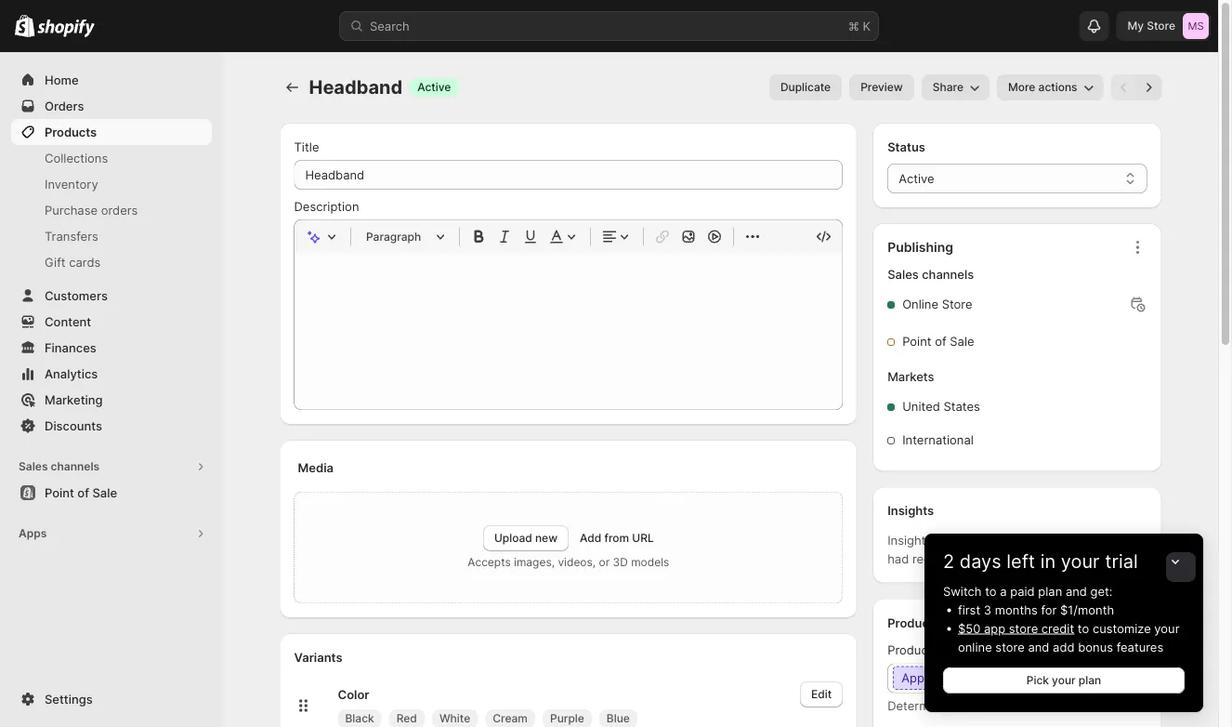 Task type: locate. For each thing, give the bounding box(es) containing it.
your down "product"
[[1062, 550, 1101, 573]]

1 vertical spatial channels
[[51, 460, 100, 473]]

features
[[1117, 640, 1164, 654]]

your
[[1062, 550, 1101, 573], [1155, 621, 1180, 636], [1053, 674, 1076, 687]]

more actions button
[[998, 74, 1104, 100]]

and left add
[[1029, 640, 1050, 654]]

point inside button
[[45, 485, 74, 500]]

of down sales channels button at bottom
[[77, 485, 89, 500]]

2 insights from the top
[[888, 533, 933, 548]]

0 vertical spatial point of sale
[[903, 334, 975, 349]]

point of sale down sales channels button at bottom
[[45, 485, 117, 500]]

sales down publishing
[[888, 267, 919, 282]]

insights inside insights will display when the product has had recent sales
[[888, 533, 933, 548]]

1 horizontal spatial sale
[[951, 334, 975, 349]]

had
[[888, 552, 910, 566]]

store for my store
[[1148, 19, 1176, 33]]

paid
[[1011, 584, 1036, 598]]

0 horizontal spatial and
[[1029, 640, 1050, 654]]

search
[[370, 19, 410, 33]]

category
[[936, 643, 987, 657]]

point
[[903, 334, 932, 349], [45, 485, 74, 500]]

active
[[418, 80, 451, 94], [899, 171, 935, 186]]

active down status
[[899, 171, 935, 186]]

0 horizontal spatial sale
[[92, 485, 117, 500]]

product up "product category"
[[888, 616, 934, 630]]

my store image
[[1184, 13, 1210, 39]]

your up features
[[1155, 621, 1180, 636]]

content
[[45, 314, 91, 329]]

url
[[633, 531, 654, 545]]

purchase
[[45, 203, 98, 217]]

1 horizontal spatial sales channels
[[888, 267, 975, 282]]

inventory
[[45, 177, 98, 191]]

active for status
[[899, 171, 935, 186]]

duplicate button
[[770, 74, 843, 100]]

Title text field
[[294, 160, 844, 190]]

0 vertical spatial and
[[1066, 584, 1088, 598]]

1 vertical spatial sale
[[92, 485, 117, 500]]

0 vertical spatial active
[[418, 80, 451, 94]]

and
[[1066, 584, 1088, 598], [1029, 640, 1050, 654]]

sales channels down publishing
[[888, 267, 975, 282]]

and for plan
[[1066, 584, 1088, 598]]

1 vertical spatial active
[[899, 171, 935, 186]]

plan up for in the right of the page
[[1039, 584, 1063, 598]]

orders link
[[11, 93, 212, 119]]

store right online
[[943, 297, 973, 312]]

0 horizontal spatial channels
[[51, 460, 100, 473]]

1 vertical spatial to
[[1078, 621, 1090, 636]]

rates
[[998, 699, 1027, 713]]

active for headband
[[418, 80, 451, 94]]

0 horizontal spatial active
[[418, 80, 451, 94]]

sales channels down "discounts" in the bottom left of the page
[[19, 460, 100, 473]]

store
[[1148, 19, 1176, 33], [943, 297, 973, 312]]

marketing
[[45, 392, 103, 407]]

point up apps
[[45, 485, 74, 500]]

1 vertical spatial your
[[1155, 621, 1180, 636]]

$50 app store credit
[[959, 621, 1075, 636]]

3d
[[613, 556, 628, 569]]

your inside to customize your online store and add bonus features
[[1155, 621, 1180, 636]]

product down product organization
[[888, 643, 933, 657]]

1 product from the top
[[888, 616, 934, 630]]

shopify image
[[15, 15, 35, 37]]

insights for insights will display when the product has had recent sales
[[888, 533, 933, 548]]

add
[[580, 531, 602, 545]]

purchase orders link
[[11, 197, 212, 223]]

settings
[[45, 692, 93, 706]]

1 vertical spatial insights
[[888, 533, 933, 548]]

preview button
[[850, 74, 915, 100]]

more actions
[[1009, 80, 1078, 94]]

to inside to customize your online store and add bonus features
[[1078, 621, 1090, 636]]

channels
[[923, 267, 975, 282], [51, 460, 100, 473]]

organization
[[937, 616, 1010, 630]]

1 vertical spatial point of sale
[[45, 485, 117, 500]]

cream
[[493, 712, 528, 725]]

1 horizontal spatial active
[[899, 171, 935, 186]]

recent
[[913, 552, 950, 566]]

edit
[[812, 688, 832, 701]]

to
[[986, 584, 997, 598], [1078, 621, 1090, 636]]

0 vertical spatial plan
[[1039, 584, 1063, 598]]

display
[[958, 533, 998, 548]]

1 horizontal spatial sales
[[888, 267, 919, 282]]

1 horizontal spatial of
[[936, 334, 947, 349]]

insights
[[888, 504, 935, 518], [888, 533, 933, 548]]

0 vertical spatial sale
[[951, 334, 975, 349]]

models
[[632, 556, 670, 569]]

insights for insights
[[888, 504, 935, 518]]

bonus
[[1079, 640, 1114, 654]]

point of sale link
[[11, 480, 212, 506]]

of down online store
[[936, 334, 947, 349]]

0 horizontal spatial sales
[[19, 460, 48, 473]]

0 vertical spatial your
[[1062, 550, 1101, 573]]

1 horizontal spatial point
[[903, 334, 932, 349]]

store down months
[[1010, 621, 1039, 636]]

1 vertical spatial point
[[45, 485, 74, 500]]

1 horizontal spatial to
[[1078, 621, 1090, 636]]

0 horizontal spatial point of sale
[[45, 485, 117, 500]]

store
[[1010, 621, 1039, 636], [996, 640, 1025, 654]]

get:
[[1091, 584, 1113, 598]]

1 vertical spatial store
[[943, 297, 973, 312]]

red
[[397, 712, 417, 725]]

sales inside button
[[19, 460, 48, 473]]

store inside to customize your online store and add bonus features
[[996, 640, 1025, 654]]

sale down sales channels button at bottom
[[92, 485, 117, 500]]

2
[[944, 550, 955, 573]]

0 horizontal spatial store
[[943, 297, 973, 312]]

edit button
[[801, 682, 844, 708]]

more
[[1009, 80, 1036, 94]]

point of sale down online store
[[903, 334, 975, 349]]

2 days left in your trial element
[[925, 582, 1204, 712]]

point of sale
[[903, 334, 975, 349], [45, 485, 117, 500]]

settings link
[[11, 686, 212, 712]]

0 vertical spatial to
[[986, 584, 997, 598]]

store down $50 app store credit link
[[996, 640, 1025, 654]]

customize
[[1093, 621, 1152, 636]]

images,
[[514, 556, 555, 569]]

your right pick
[[1053, 674, 1076, 687]]

product for product category
[[888, 643, 933, 657]]

1 horizontal spatial plan
[[1079, 674, 1102, 687]]

point up markets at the bottom right of the page
[[903, 334, 932, 349]]

previous image
[[1115, 78, 1134, 97]]

0 vertical spatial store
[[1148, 19, 1176, 33]]

plan down bonus
[[1079, 674, 1102, 687]]

switch
[[944, 584, 982, 598]]

1 vertical spatial store
[[996, 640, 1025, 654]]

sale down online store
[[951, 334, 975, 349]]

states
[[944, 399, 981, 414]]

plan inside pick your plan link
[[1079, 674, 1102, 687]]

determines
[[888, 699, 954, 713]]

2 days left in your trial button
[[925, 534, 1204, 573]]

0 vertical spatial insights
[[888, 504, 935, 518]]

1 vertical spatial plan
[[1079, 674, 1102, 687]]

app
[[985, 621, 1006, 636]]

plan
[[1039, 584, 1063, 598], [1079, 674, 1102, 687]]

and inside to customize your online store and add bonus features
[[1029, 640, 1050, 654]]

sales down "discounts" in the bottom left of the page
[[19, 460, 48, 473]]

online
[[903, 297, 939, 312]]

⌘ k
[[849, 19, 871, 33]]

channels up online store
[[923, 267, 975, 282]]

0 vertical spatial sales channels
[[888, 267, 975, 282]]

Product category text field
[[888, 663, 1092, 693]]

sales
[[888, 267, 919, 282], [19, 460, 48, 473]]

status
[[888, 139, 926, 154]]

0 vertical spatial sales
[[888, 267, 919, 282]]

2 product from the top
[[888, 643, 933, 657]]

1 horizontal spatial and
[[1066, 584, 1088, 598]]

customers
[[45, 288, 108, 303]]

0 horizontal spatial to
[[986, 584, 997, 598]]

finances link
[[11, 335, 212, 361]]

1 horizontal spatial store
[[1148, 19, 1176, 33]]

new
[[536, 531, 558, 545]]

title
[[294, 139, 319, 154]]

and for store
[[1029, 640, 1050, 654]]

home
[[45, 73, 79, 87]]

collections
[[45, 151, 108, 165]]

0 vertical spatial product
[[888, 616, 934, 630]]

first
[[959, 603, 981, 617]]

channels down "discounts" in the bottom left of the page
[[51, 460, 100, 473]]

0 horizontal spatial plan
[[1039, 584, 1063, 598]]

international
[[903, 433, 974, 447]]

collections link
[[11, 145, 212, 171]]

and up $1/month
[[1066, 584, 1088, 598]]

1 vertical spatial sales
[[19, 460, 48, 473]]

0 horizontal spatial sales channels
[[19, 460, 100, 473]]

sales channels
[[888, 267, 975, 282], [19, 460, 100, 473]]

inventory link
[[11, 171, 212, 197]]

online store
[[903, 297, 973, 312]]

active right headband
[[418, 80, 451, 94]]

1 horizontal spatial channels
[[923, 267, 975, 282]]

0 horizontal spatial point
[[45, 485, 74, 500]]

store right my
[[1148, 19, 1176, 33]]

1 insights from the top
[[888, 504, 935, 518]]

1 vertical spatial and
[[1029, 640, 1050, 654]]

0 vertical spatial point
[[903, 334, 932, 349]]

to down $1/month
[[1078, 621, 1090, 636]]

0 horizontal spatial of
[[77, 485, 89, 500]]

⌘
[[849, 19, 860, 33]]

k
[[863, 19, 871, 33]]

1 vertical spatial of
[[77, 485, 89, 500]]

to left a
[[986, 584, 997, 598]]

1 vertical spatial product
[[888, 643, 933, 657]]

1 horizontal spatial point of sale
[[903, 334, 975, 349]]

0 vertical spatial of
[[936, 334, 947, 349]]

1 vertical spatial sales channels
[[19, 460, 100, 473]]

share
[[933, 80, 964, 94]]

variants
[[294, 650, 343, 664]]

discounts
[[45, 418, 102, 433]]

channels inside button
[[51, 460, 100, 473]]



Task type: describe. For each thing, give the bounding box(es) containing it.
gift cards link
[[11, 249, 212, 275]]

purple
[[550, 712, 585, 725]]

online
[[959, 640, 993, 654]]

2 vertical spatial your
[[1053, 674, 1076, 687]]

in
[[1041, 550, 1057, 573]]

for
[[1042, 603, 1058, 617]]

tax rates link
[[977, 699, 1027, 713]]

has
[[1106, 533, 1126, 548]]

pick your plan link
[[944, 668, 1186, 694]]

point of sale inside button
[[45, 485, 117, 500]]

paragraph button
[[359, 225, 452, 248]]

gift cards
[[45, 255, 101, 269]]

0 vertical spatial channels
[[923, 267, 975, 282]]

point of sale button
[[0, 480, 223, 506]]

left
[[1007, 550, 1036, 573]]

transfers
[[45, 229, 98, 243]]

sales channels inside sales channels button
[[19, 460, 100, 473]]

store for online store
[[943, 297, 973, 312]]

analytics link
[[11, 361, 212, 387]]

credit
[[1042, 621, 1075, 636]]

$1/month
[[1061, 603, 1115, 617]]

description
[[294, 199, 359, 213]]

product
[[1058, 533, 1103, 548]]

0 vertical spatial store
[[1010, 621, 1039, 636]]

to customize your online store and add bonus features
[[959, 621, 1180, 654]]

product organization
[[888, 616, 1010, 630]]

us
[[957, 699, 974, 713]]

publishing
[[888, 239, 954, 255]]

duplicate
[[781, 80, 831, 94]]

marketing link
[[11, 387, 212, 413]]

purchase orders
[[45, 203, 138, 217]]

of inside button
[[77, 485, 89, 500]]

determines us tax rates
[[888, 699, 1027, 713]]

a
[[1001, 584, 1008, 598]]

actions
[[1039, 80, 1078, 94]]

content link
[[11, 309, 212, 335]]

united
[[903, 399, 941, 414]]

first 3 months for $1/month
[[959, 603, 1115, 617]]

upload new button
[[483, 525, 569, 551]]

preview
[[861, 80, 904, 94]]

home link
[[11, 67, 212, 93]]

united states
[[903, 399, 981, 414]]

$50
[[959, 621, 981, 636]]

accepts images, videos, or 3d models
[[468, 556, 670, 569]]

trial
[[1106, 550, 1139, 573]]

shopify image
[[37, 19, 95, 38]]

cards
[[69, 255, 101, 269]]

share button
[[922, 74, 990, 100]]

when
[[1002, 533, 1033, 548]]

black
[[345, 712, 374, 725]]

tax
[[977, 699, 995, 713]]

accepts
[[468, 556, 511, 569]]

switch to a paid plan and get:
[[944, 584, 1113, 598]]

sale inside button
[[92, 485, 117, 500]]

days
[[960, 550, 1002, 573]]

upload
[[495, 531, 533, 545]]

sales
[[953, 552, 982, 566]]

markets
[[888, 370, 935, 384]]

will
[[936, 533, 955, 548]]

2 days left in your trial
[[944, 550, 1139, 573]]

your inside "dropdown button"
[[1062, 550, 1101, 573]]

add from url button
[[580, 531, 654, 545]]

media
[[298, 460, 334, 475]]

paragraph
[[366, 230, 421, 243]]

apps button
[[11, 521, 212, 547]]

product for product organization
[[888, 616, 934, 630]]

orders
[[101, 203, 138, 217]]

headband
[[309, 76, 403, 99]]

add from url
[[580, 531, 654, 545]]

the
[[1036, 533, 1055, 548]]

from
[[605, 531, 630, 545]]

my
[[1128, 19, 1145, 33]]

videos,
[[558, 556, 596, 569]]

insights will display when the product has had recent sales
[[888, 533, 1126, 566]]

or
[[599, 556, 610, 569]]

discounts link
[[11, 413, 212, 439]]

$50 app store credit link
[[959, 621, 1075, 636]]

3
[[985, 603, 992, 617]]

sales channels button
[[11, 454, 212, 480]]



Task type: vqa. For each thing, say whether or not it's contained in the screenshot.
Color
yes



